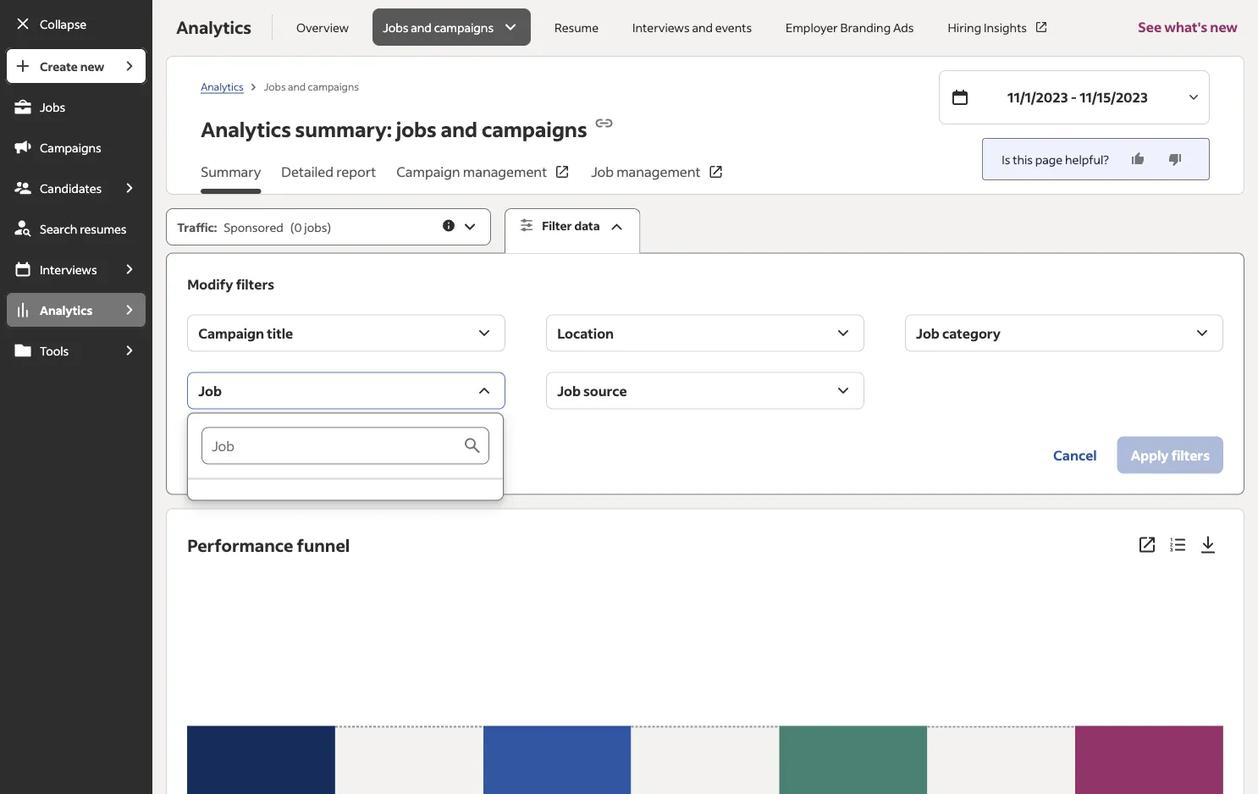 Task type: vqa. For each thing, say whether or not it's contained in the screenshot.
the :
no



Task type: locate. For each thing, give the bounding box(es) containing it.
job category button
[[905, 315, 1223, 352]]

job for job category
[[916, 324, 940, 342]]

sponsored
[[224, 219, 283, 235]]

1 apply start rate image from the top
[[631, 574, 779, 794]]

jobs
[[396, 116, 437, 142], [304, 219, 327, 235]]

performance funnel
[[187, 534, 350, 556]]

page
[[1035, 152, 1063, 167]]

resume
[[555, 19, 599, 35]]

1 horizontal spatial interviews
[[632, 19, 690, 35]]

1 vertical spatial analytics link
[[5, 291, 112, 328]]

new
[[1210, 18, 1238, 36], [80, 58, 104, 74]]

0 vertical spatial new
[[1210, 18, 1238, 36]]

events
[[715, 19, 752, 35]]

campaign for campaign management
[[396, 163, 460, 180]]

0 vertical spatial campaigns
[[434, 19, 494, 35]]

campaign inside dropdown button
[[198, 324, 264, 342]]

campaign management link
[[396, 162, 571, 194]]

clear
[[187, 446, 221, 464]]

location button
[[546, 315, 864, 352]]

1 horizontal spatial analytics link
[[201, 79, 244, 93]]

2 apply completion rate image from the top
[[927, 726, 1075, 794]]

2 management from the left
[[617, 163, 701, 180]]

create
[[40, 58, 78, 74]]

create new
[[40, 58, 104, 74]]

candidates
[[40, 180, 102, 196]]

interviews and events
[[632, 19, 752, 35]]

search
[[40, 221, 77, 236]]

jobs and campaigns inside button
[[383, 19, 494, 35]]

0 vertical spatial jobs and campaigns
[[383, 19, 494, 35]]

1 vertical spatial interviews
[[40, 262, 97, 277]]

1 apply completion rate image from the top
[[927, 574, 1075, 794]]

filter data
[[542, 218, 600, 233]]

employer branding ads link
[[776, 8, 924, 46]]

analytics link
[[201, 79, 244, 93], [5, 291, 112, 328]]

11/1/2023 - 11/15/2023
[[1007, 88, 1148, 106]]

click through rate image
[[335, 574, 483, 794], [335, 726, 483, 794]]

collapse button
[[5, 5, 147, 42]]

job up clear at the bottom left of the page
[[198, 382, 222, 399]]

0 vertical spatial campaign
[[396, 163, 460, 180]]

see what's new
[[1138, 18, 1238, 36]]

job for job source
[[557, 382, 581, 399]]

see what's new button
[[1138, 0, 1238, 56]]

job inside dropdown button
[[916, 324, 940, 342]]

filters inside button
[[242, 446, 280, 464]]

management inside the campaign management link
[[463, 163, 547, 180]]

filters right modify
[[236, 275, 274, 293]]

summary link
[[201, 162, 261, 194]]

export as csv image
[[1198, 535, 1218, 555]]

0 horizontal spatial management
[[463, 163, 547, 180]]

campaign title button
[[187, 315, 506, 352]]

1 vertical spatial campaign
[[198, 324, 264, 342]]

0 vertical spatial filters
[[236, 275, 274, 293]]

0 horizontal spatial interviews
[[40, 262, 97, 277]]

search resumes link
[[5, 210, 147, 247]]

interviews left events
[[632, 19, 690, 35]]

2 vertical spatial campaigns
[[482, 116, 587, 142]]

apply completion rate image
[[927, 574, 1075, 794], [927, 726, 1075, 794]]

1 horizontal spatial new
[[1210, 18, 1238, 36]]

campaigns
[[434, 19, 494, 35], [308, 79, 359, 93], [482, 116, 587, 142]]

jobs
[[383, 19, 408, 35], [264, 79, 286, 93], [40, 99, 65, 114]]

new right create
[[80, 58, 104, 74]]

job left source
[[557, 382, 581, 399]]

campaigns inside button
[[434, 19, 494, 35]]

overview
[[296, 19, 349, 35]]

0 horizontal spatial campaign
[[198, 324, 264, 342]]

applies image
[[1075, 574, 1223, 794]]

(
[[290, 219, 294, 235]]

1 vertical spatial jobs and campaigns
[[264, 79, 359, 93]]

management for job management
[[617, 163, 701, 180]]

clear all filters
[[187, 446, 280, 464]]

modify filters
[[187, 275, 274, 293]]

new right what's
[[1210, 18, 1238, 36]]

title
[[267, 324, 293, 342]]

campaign down analytics summary: jobs and campaigns
[[396, 163, 460, 180]]

apply start rate image
[[631, 574, 779, 794], [631, 726, 779, 794]]

campaign left "title"
[[198, 324, 264, 342]]

see
[[1138, 18, 1162, 36]]

jobs link
[[5, 88, 147, 125]]

and
[[411, 19, 432, 35], [692, 19, 713, 35], [288, 79, 306, 93], [441, 116, 478, 142]]

show shareable url image
[[594, 113, 614, 133]]

job category
[[916, 324, 1001, 342]]

tools link
[[5, 332, 112, 369]]

0 vertical spatial jobs
[[383, 19, 408, 35]]

new inside button
[[1210, 18, 1238, 36]]

this
[[1013, 152, 1033, 167]]

11/1/2023
[[1007, 88, 1068, 106]]

is
[[1002, 152, 1010, 167]]

cancel button
[[1040, 436, 1110, 474]]

interviews
[[632, 19, 690, 35], [40, 262, 97, 277]]

1 vertical spatial campaigns
[[308, 79, 359, 93]]

0 vertical spatial analytics link
[[201, 79, 244, 93]]

2 horizontal spatial jobs
[[383, 19, 408, 35]]

location
[[557, 324, 614, 342]]

)
[[327, 219, 331, 235]]

menu bar containing create new
[[0, 47, 153, 794]]

1 horizontal spatial management
[[617, 163, 701, 180]]

clicks image
[[483, 574, 631, 794]]

management
[[463, 163, 547, 180], [617, 163, 701, 180]]

analytics
[[176, 16, 251, 38], [201, 79, 244, 93], [201, 116, 291, 142], [40, 302, 92, 317]]

job
[[591, 163, 614, 180], [916, 324, 940, 342], [198, 382, 222, 399], [557, 382, 581, 399]]

jobs right 0
[[304, 219, 327, 235]]

filters right all
[[242, 446, 280, 464]]

branding
[[840, 19, 891, 35]]

0 horizontal spatial jobs
[[304, 219, 327, 235]]

1 vertical spatial jobs
[[304, 219, 327, 235]]

menu bar
[[0, 47, 153, 794]]

traffic: sponsored ( 0 jobs )
[[177, 219, 331, 235]]

1 horizontal spatial jobs
[[264, 79, 286, 93]]

1 vertical spatial filters
[[242, 446, 280, 464]]

1 vertical spatial new
[[80, 58, 104, 74]]

job for job
[[198, 382, 222, 399]]

campaigns link
[[5, 129, 147, 166]]

table view image
[[1167, 535, 1188, 555]]

1 horizontal spatial campaign
[[396, 163, 460, 180]]

all
[[224, 446, 239, 464]]

job for job management
[[591, 163, 614, 180]]

1 click through rate image from the top
[[335, 574, 483, 794]]

report
[[336, 163, 376, 180]]

0 horizontal spatial jobs
[[40, 99, 65, 114]]

clear all filters button
[[187, 436, 280, 474]]

cancel
[[1053, 446, 1097, 464]]

job down show shareable url 'image'
[[591, 163, 614, 180]]

jobs and campaigns
[[383, 19, 494, 35], [264, 79, 359, 93]]

summary:
[[295, 116, 392, 142]]

11/15/2023
[[1080, 88, 1148, 106]]

filters
[[236, 275, 274, 293], [242, 446, 280, 464]]

jobs up the campaign management
[[396, 116, 437, 142]]

1 management from the left
[[463, 163, 547, 180]]

helpful?
[[1065, 152, 1109, 167]]

0 vertical spatial interviews
[[632, 19, 690, 35]]

what's
[[1164, 18, 1207, 36]]

analytics inside "link"
[[40, 302, 92, 317]]

0 horizontal spatial jobs and campaigns
[[264, 79, 359, 93]]

interviews down search resumes link
[[40, 262, 97, 277]]

traffic:
[[177, 219, 217, 235]]

1 horizontal spatial jobs and campaigns
[[383, 19, 494, 35]]

interviews and events link
[[622, 8, 762, 46]]

filter
[[542, 218, 572, 233]]

management inside 'job management' link
[[617, 163, 701, 180]]

detailed report
[[281, 163, 376, 180]]

0 vertical spatial jobs
[[396, 116, 437, 142]]

job left category
[[916, 324, 940, 342]]

campaign
[[396, 163, 460, 180], [198, 324, 264, 342]]

detailed report link
[[281, 162, 376, 194]]



Task type: describe. For each thing, give the bounding box(es) containing it.
this page is helpful image
[[1129, 151, 1146, 168]]

employer
[[786, 19, 838, 35]]

0
[[294, 219, 302, 235]]

this filters data based on the type of traffic a job received, not the sponsored status of the job itself. some jobs may receive both sponsored and organic traffic. combined view shows all traffic. image
[[441, 218, 456, 233]]

search resumes
[[40, 221, 127, 236]]

ads
[[893, 19, 914, 35]]

2 vertical spatial jobs
[[40, 99, 65, 114]]

this page is not helpful image
[[1167, 151, 1184, 168]]

hiring insights
[[948, 19, 1027, 35]]

detailed
[[281, 163, 334, 180]]

-
[[1071, 88, 1077, 106]]

jobs and campaigns button
[[373, 8, 531, 46]]

1 vertical spatial jobs
[[264, 79, 286, 93]]

summary
[[201, 163, 261, 180]]

job button
[[187, 372, 506, 409]]

0 horizontal spatial new
[[80, 58, 104, 74]]

impressions image
[[187, 574, 335, 794]]

performance
[[187, 534, 293, 556]]

data
[[574, 218, 600, 233]]

insights
[[984, 19, 1027, 35]]

interviews for interviews and events
[[632, 19, 690, 35]]

and inside button
[[411, 19, 432, 35]]

hiring
[[948, 19, 981, 35]]

jobs inside button
[[383, 19, 408, 35]]

category
[[942, 324, 1001, 342]]

resumes
[[80, 221, 127, 236]]

apply starts image
[[779, 574, 927, 794]]

tools
[[40, 343, 69, 358]]

Job field
[[202, 427, 462, 464]]

candidates link
[[5, 169, 112, 207]]

resume link
[[544, 8, 609, 46]]

campaign title
[[198, 324, 293, 342]]

funnel
[[297, 534, 350, 556]]

filter data button
[[505, 208, 641, 254]]

view detailed report image
[[1137, 535, 1157, 555]]

campaign management
[[396, 163, 547, 180]]

is this page helpful?
[[1002, 152, 1109, 167]]

interviews for interviews
[[40, 262, 97, 277]]

hiring insights link
[[938, 8, 1059, 46]]

0 horizontal spatial analytics link
[[5, 291, 112, 328]]

2 click through rate image from the top
[[335, 726, 483, 794]]

2 apply start rate image from the top
[[631, 726, 779, 794]]

campaigns
[[40, 140, 101, 155]]

job source
[[557, 382, 627, 399]]

modify
[[187, 275, 233, 293]]

1 horizontal spatial jobs
[[396, 116, 437, 142]]

job management
[[591, 163, 701, 180]]

overview link
[[286, 8, 359, 46]]

collapse
[[40, 16, 87, 31]]

job source button
[[546, 372, 864, 409]]

source
[[583, 382, 627, 399]]

interviews link
[[5, 251, 112, 288]]

employer branding ads
[[786, 19, 914, 35]]

campaign for campaign title
[[198, 324, 264, 342]]

create new link
[[5, 47, 112, 85]]

management for campaign management
[[463, 163, 547, 180]]

analytics summary: jobs and campaigns
[[201, 116, 587, 142]]

job list box
[[188, 414, 503, 500]]

job management link
[[591, 162, 724, 194]]



